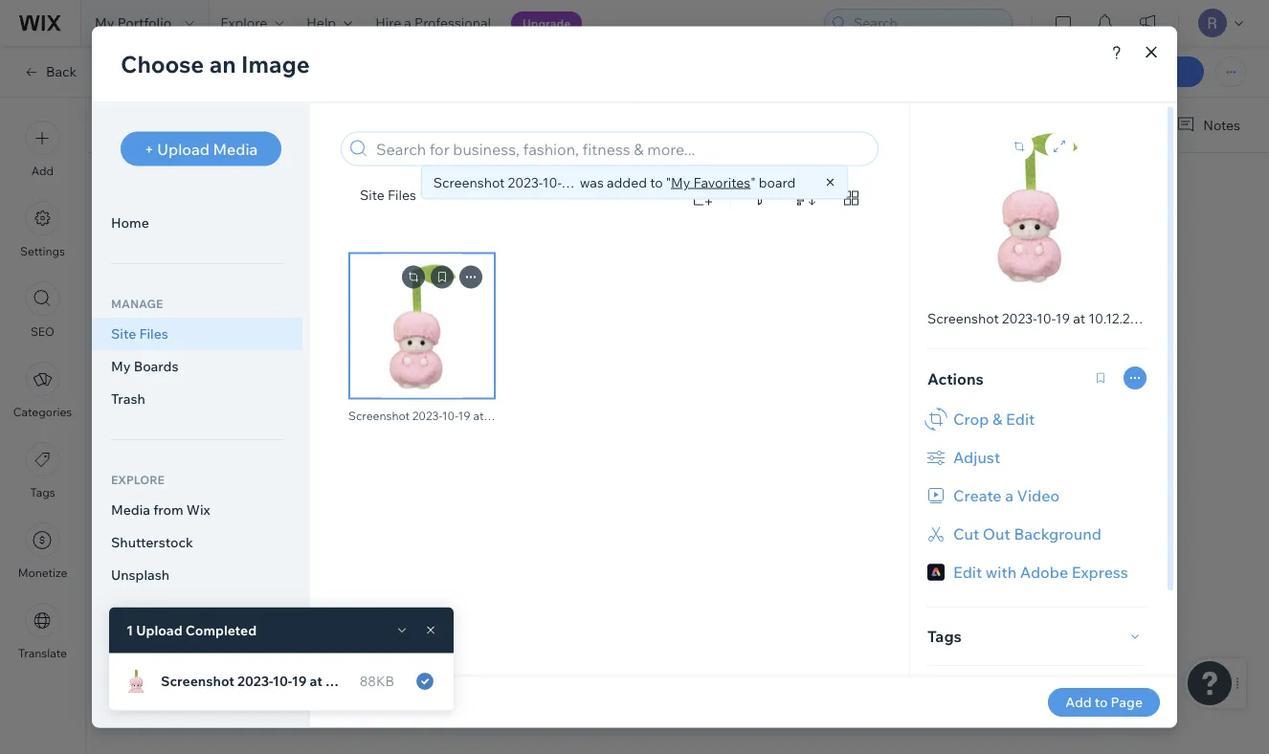 Task type: locate. For each thing, give the bounding box(es) containing it.
need
[[920, 233, 960, 256]]

to right free
[[622, 259, 638, 282]]

have
[[385, 259, 423, 282]]

any right need
[[965, 233, 993, 256]]

menu containing add
[[0, 109, 85, 672]]

menu
[[0, 109, 85, 672]]

my portfolio
[[95, 14, 172, 31]]

portfolio.
[[685, 233, 759, 256]]

know
[[823, 233, 866, 256]]

back
[[46, 63, 77, 80]]

you
[[885, 233, 915, 256]]

any
[[965, 233, 993, 256], [427, 259, 456, 282]]

hi
[[323, 233, 340, 256]]

reach
[[643, 259, 688, 282]]

me
[[793, 233, 819, 256]]

notes button
[[1169, 112, 1246, 138]]

1 vertical spatial any
[[427, 259, 456, 282]]

paragraph
[[336, 115, 401, 132]]

1 horizontal spatial any
[[965, 233, 993, 256]]

any down welcome
[[427, 259, 456, 282]]

tags button
[[25, 442, 60, 500]]

translate button
[[18, 603, 67, 660]]

Search... field
[[848, 10, 1006, 36]]

a
[[404, 14, 412, 31]]

or
[[363, 259, 380, 282]]

to right out
[[724, 259, 740, 282]]

my
[[95, 14, 114, 31]]

tags
[[30, 485, 55, 500]]

paragraph button
[[333, 110, 421, 137]]

free
[[586, 259, 617, 282]]

to left my on the left of page
[[506, 233, 522, 256]]

seo
[[31, 324, 55, 339]]

help
[[307, 14, 336, 31]]

notes
[[1203, 116, 1240, 133]]

to
[[506, 233, 522, 256], [622, 259, 638, 282], [724, 259, 740, 282]]

welcome
[[428, 233, 502, 256]]

hire
[[375, 14, 401, 31]]

settings button
[[20, 201, 65, 258]]



Task type: vqa. For each thing, say whether or not it's contained in the screenshot.
the Required
no



Task type: describe. For each thing, give the bounding box(es) containing it.
back button
[[23, 63, 77, 80]]

add button
[[25, 121, 60, 178]]

seo button
[[25, 281, 60, 339]]

everyone!
[[345, 233, 423, 256]]

me.
[[745, 259, 775, 282]]

help
[[323, 259, 358, 282]]

hire a professional
[[375, 14, 491, 31]]

0 horizontal spatial any
[[427, 259, 456, 282]]

explore
[[220, 14, 267, 31]]

portfolio
[[117, 14, 172, 31]]

out
[[692, 259, 719, 282]]

0 vertical spatial any
[[965, 233, 993, 256]]

questions.
[[461, 259, 544, 282]]

publish button
[[1103, 56, 1204, 87]]

hi everyone! welcome to my personal online portfolio. let me know if you need any help or have any questions. feel free to reach out to me.
[[323, 233, 998, 282]]

monetize
[[18, 566, 67, 580]]

monetize button
[[18, 523, 67, 580]]

feel
[[548, 259, 581, 282]]

translate
[[18, 646, 67, 660]]

settings
[[20, 244, 65, 258]]

upgrade button
[[511, 11, 582, 34]]

2 horizontal spatial to
[[724, 259, 740, 282]]

0 horizontal spatial to
[[506, 233, 522, 256]]

hire a professional link
[[364, 0, 502, 46]]

online
[[631, 233, 681, 256]]

if
[[871, 233, 881, 256]]

publish
[[1130, 63, 1177, 80]]

categories
[[13, 405, 72, 419]]

professional
[[415, 14, 491, 31]]

categories button
[[13, 362, 72, 419]]

let
[[764, 233, 789, 256]]

1 horizontal spatial to
[[622, 259, 638, 282]]

upgrade
[[523, 16, 571, 30]]

help button
[[295, 0, 364, 46]]

personal
[[556, 233, 627, 256]]

my
[[527, 233, 552, 256]]

add
[[31, 164, 54, 178]]

Add a Catchy Title text field
[[323, 177, 1018, 211]]



